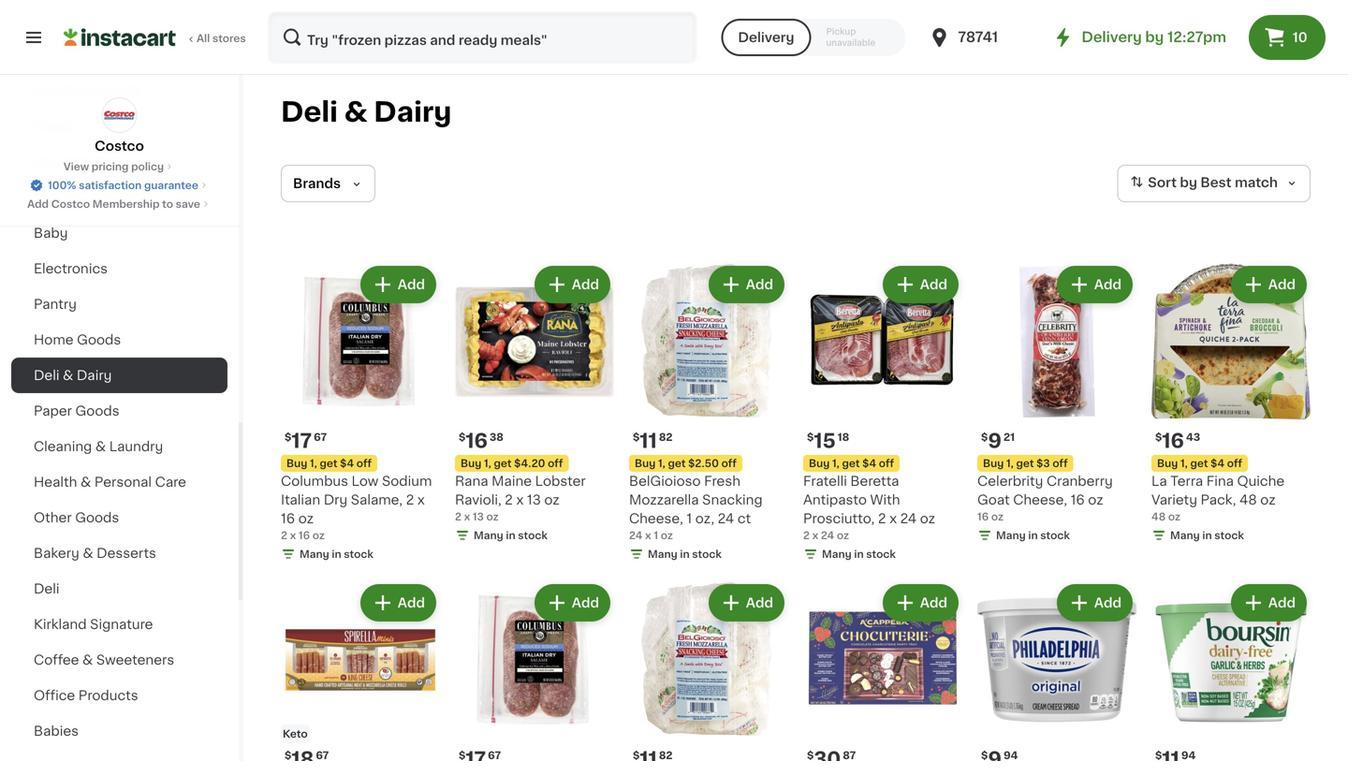 Task type: vqa. For each thing, say whether or not it's contained in the screenshot.
Meal on the bottom left of page
no



Task type: describe. For each thing, give the bounding box(es) containing it.
best match
[[1201, 176, 1279, 189]]

with
[[871, 494, 901, 507]]

in for $ 16 38
[[506, 531, 516, 541]]

terra
[[1171, 475, 1204, 488]]

instacart logo image
[[64, 26, 176, 49]]

bakery & desserts link
[[11, 536, 228, 571]]

& for snacks & candy link
[[84, 84, 95, 97]]

other goods
[[34, 511, 119, 525]]

to
[[162, 199, 173, 209]]

electronics link
[[11, 251, 228, 287]]

oz down prosciutto,
[[837, 531, 850, 541]]

& for 'health & personal care' link on the left bottom
[[81, 476, 91, 489]]

other
[[34, 511, 72, 525]]

many in stock for $ 16 43
[[1171, 531, 1245, 541]]

many for $ 16 38
[[474, 531, 504, 541]]

product group containing 11
[[630, 262, 789, 566]]

many for $ 16 43
[[1171, 531, 1201, 541]]

78741 button
[[929, 11, 1041, 64]]

goods for home goods
[[77, 334, 121, 347]]

bakery
[[34, 547, 79, 560]]

many in stock for $ 17 67
[[300, 549, 374, 560]]

low
[[352, 475, 379, 488]]

in for $ 15 18
[[855, 549, 864, 560]]

x down with
[[890, 512, 898, 526]]

product group containing 9
[[978, 262, 1137, 547]]

$ inside $ 16 43
[[1156, 432, 1163, 443]]

many in stock for $ 11 82
[[648, 549, 722, 560]]

oz down lobster
[[545, 494, 560, 507]]

2 down the "italian"
[[281, 531, 288, 541]]

buy for $ 16 43
[[1158, 459, 1179, 469]]

by for delivery
[[1146, 30, 1165, 44]]

off for $ 17 67
[[357, 459, 372, 469]]

$ 15 18
[[808, 431, 850, 451]]

& for deli & dairy link
[[63, 369, 73, 382]]

bakery & desserts
[[34, 547, 156, 560]]

best
[[1201, 176, 1232, 189]]

pricing
[[92, 162, 129, 172]]

cheese, inside 'belgioioso fresh mozzarella snacking cheese, 1 oz, 24 ct 24 x 1 oz'
[[630, 512, 684, 526]]

guarantee
[[144, 180, 199, 191]]

cleaning
[[34, 440, 92, 453]]

1 horizontal spatial deli & dairy
[[281, 99, 452, 126]]

many in stock for $ 9 21
[[997, 531, 1071, 541]]

fratelli
[[804, 475, 848, 488]]

paper goods link
[[11, 393, 228, 429]]

belgioioso
[[630, 475, 701, 488]]

kirkland
[[34, 618, 87, 631]]

costco link
[[95, 97, 144, 156]]

costco logo image
[[102, 97, 137, 133]]

100% satisfaction guarantee button
[[29, 174, 210, 193]]

paper
[[34, 405, 72, 418]]

cheese, inside the celerbrity cranberry goat cheese, 16 oz 16 oz
[[1014, 494, 1068, 507]]

buy for $ 16 38
[[461, 459, 482, 469]]

1 vertical spatial 13
[[473, 512, 484, 522]]

pets link
[[11, 180, 228, 215]]

fratelli beretta antipasto with prosciutto, 2 x 24 oz 2 x 24 oz
[[804, 475, 936, 541]]

delivery for delivery by 12:27pm
[[1082, 30, 1143, 44]]

get for $ 16 38
[[494, 459, 512, 469]]

& for bakery & desserts link
[[83, 547, 93, 560]]

delivery by 12:27pm
[[1082, 30, 1227, 44]]

in for $ 11 82
[[680, 549, 690, 560]]

2 down the ravioli,
[[455, 512, 462, 522]]

1 horizontal spatial dairy
[[374, 99, 452, 126]]

many in stock for $ 15 18
[[823, 549, 896, 560]]

la terra fina quiche variety pack, 48 oz 48 oz
[[1152, 475, 1286, 522]]

11
[[640, 431, 658, 451]]

& for cleaning & laundry link
[[95, 440, 106, 453]]

fina
[[1207, 475, 1235, 488]]

12:27pm
[[1168, 30, 1227, 44]]

policy
[[131, 162, 164, 172]]

goods for paper goods
[[75, 405, 120, 418]]

rana
[[455, 475, 489, 488]]

buy for $ 9 21
[[984, 459, 1005, 469]]

kirkland signature link
[[11, 607, 228, 643]]

0 horizontal spatial 1
[[654, 531, 659, 541]]

coffee & sweeteners
[[34, 654, 174, 667]]

pantry
[[34, 298, 77, 311]]

82 inside $ 11 82
[[659, 432, 673, 443]]

pets
[[34, 191, 63, 204]]

78741
[[959, 30, 999, 44]]

sweeteners
[[96, 654, 174, 667]]

2 down with
[[879, 512, 887, 526]]

babies link
[[11, 714, 228, 749]]

$4.20
[[514, 459, 546, 469]]

many for $ 11 82
[[648, 549, 678, 560]]

mozzarella
[[630, 494, 699, 507]]

kirkland signature
[[34, 618, 153, 631]]

goods for other goods
[[75, 511, 119, 525]]

buy 1, get $4 off for 17
[[287, 459, 372, 469]]

off for $ 15 18
[[879, 459, 895, 469]]

signature
[[90, 618, 153, 631]]

lobster
[[536, 475, 586, 488]]

2 down sodium
[[406, 494, 414, 507]]

38
[[490, 432, 504, 443]]

candy
[[98, 84, 142, 97]]

cleaning & laundry
[[34, 440, 163, 453]]

1 vertical spatial dairy
[[77, 369, 112, 382]]

x down sodium
[[418, 494, 425, 507]]

home goods
[[34, 334, 121, 347]]

buy 1, get $4 off for 16
[[1158, 459, 1243, 469]]

oz down the "italian"
[[299, 512, 314, 526]]

coffee
[[34, 654, 79, 667]]

oz right prosciutto,
[[921, 512, 936, 526]]

2 94 from the left
[[1182, 751, 1197, 761]]

prosciutto,
[[804, 512, 875, 526]]

100%
[[48, 180, 76, 191]]

household link
[[11, 144, 228, 180]]

snacks & candy
[[34, 84, 142, 97]]

pantry link
[[11, 287, 228, 322]]

celerbrity cranberry goat cheese, 16 oz 16 oz
[[978, 475, 1114, 522]]

1 94 from the left
[[1004, 751, 1019, 761]]

0 horizontal spatial deli & dairy
[[34, 369, 112, 382]]

all
[[197, 33, 210, 44]]

& up brands dropdown button at left top
[[344, 99, 368, 126]]

goat
[[978, 494, 1011, 507]]

24 left ct
[[718, 512, 735, 526]]

0 horizontal spatial costco
[[51, 199, 90, 209]]

keto
[[283, 729, 308, 740]]

frozen
[[34, 120, 78, 133]]

office
[[34, 689, 75, 703]]

laundry
[[109, 440, 163, 453]]

italian
[[281, 494, 321, 507]]

membership
[[93, 199, 160, 209]]

stock for $ 11 82
[[693, 549, 722, 560]]

quiche
[[1238, 475, 1286, 488]]

sodium
[[382, 475, 432, 488]]

get for $ 17 67
[[320, 459, 338, 469]]

oz down dry
[[313, 531, 325, 541]]

stock for $ 16 43
[[1215, 531, 1245, 541]]

buy 1, get $4 off for 15
[[809, 459, 895, 469]]

deli & dairy link
[[11, 358, 228, 393]]

many for $ 17 67
[[300, 549, 329, 560]]

stock for $ 16 38
[[518, 531, 548, 541]]

product group containing 15
[[804, 262, 963, 566]]

fresh
[[705, 475, 741, 488]]

many in stock for $ 16 38
[[474, 531, 548, 541]]

buy 1, get $4.20 off
[[461, 459, 563, 469]]

21
[[1004, 432, 1016, 443]]

coffee & sweeteners link
[[11, 643, 228, 678]]

variety
[[1152, 494, 1198, 507]]

electronics
[[34, 262, 108, 275]]

24 right prosciutto,
[[901, 512, 917, 526]]

brands button
[[281, 165, 376, 202]]



Task type: locate. For each thing, give the bounding box(es) containing it.
cleaning & laundry link
[[11, 429, 228, 465]]

get for $ 9 21
[[1017, 459, 1035, 469]]

add costco membership to save link
[[27, 197, 212, 212]]

2
[[406, 494, 414, 507], [505, 494, 513, 507], [455, 512, 462, 522], [879, 512, 887, 526], [281, 531, 288, 541], [804, 531, 810, 541]]

0 vertical spatial 48
[[1240, 494, 1258, 507]]

columbus
[[281, 475, 348, 488]]

2 1, from the left
[[484, 459, 492, 469]]

0 vertical spatial costco
[[95, 140, 144, 153]]

oz inside 'belgioioso fresh mozzarella snacking cheese, 1 oz, 24 ct 24 x 1 oz'
[[661, 531, 673, 541]]

$4 up low on the bottom
[[340, 459, 354, 469]]

get for $ 11 82
[[668, 459, 686, 469]]

1 horizontal spatial costco
[[95, 140, 144, 153]]

1, for $ 17 67
[[310, 459, 317, 469]]

1 vertical spatial deli
[[34, 369, 59, 382]]

goods inside the "paper goods" link
[[75, 405, 120, 418]]

5 1, from the left
[[1007, 459, 1014, 469]]

add costco membership to save
[[27, 199, 200, 209]]

snacks
[[34, 84, 81, 97]]

13 down maine
[[527, 494, 541, 507]]

save
[[176, 199, 200, 209]]

many
[[474, 531, 504, 541], [997, 531, 1026, 541], [1171, 531, 1201, 541], [300, 549, 329, 560], [648, 549, 678, 560], [823, 549, 852, 560]]

$2.50
[[689, 459, 719, 469]]

1, for $ 11 82
[[659, 459, 666, 469]]

in down prosciutto,
[[855, 549, 864, 560]]

frozen link
[[11, 109, 228, 144]]

1 vertical spatial 82
[[659, 751, 673, 761]]

buy for $ 11 82
[[635, 459, 656, 469]]

get down 18 at the bottom right
[[843, 459, 860, 469]]

0 vertical spatial deli
[[281, 99, 338, 126]]

& inside coffee & sweeteners link
[[82, 654, 93, 667]]

buy 1, get $4 off
[[287, 459, 372, 469], [809, 459, 895, 469], [1158, 459, 1243, 469]]

columbus low sodium italian dry salame, 2 x 16 oz 2 x 16 oz
[[281, 475, 432, 541]]

1 horizontal spatial cheese,
[[1014, 494, 1068, 507]]

dry
[[324, 494, 348, 507]]

in for $ 16 43
[[1203, 531, 1213, 541]]

many in stock down 'pack,'
[[1171, 531, 1245, 541]]

1, down '$ 16 38'
[[484, 459, 492, 469]]

buy 1, get $4 off down 18 at the bottom right
[[809, 459, 895, 469]]

cranberry
[[1047, 475, 1114, 488]]

2 get from the left
[[494, 459, 512, 469]]

in
[[506, 531, 516, 541], [1029, 531, 1039, 541], [1203, 531, 1213, 541], [332, 549, 342, 560], [680, 549, 690, 560], [855, 549, 864, 560]]

costco
[[95, 140, 144, 153], [51, 199, 90, 209]]

1 1, from the left
[[310, 459, 317, 469]]

& inside cleaning & laundry link
[[95, 440, 106, 453]]

$4 for 15
[[863, 459, 877, 469]]

0 vertical spatial 1
[[687, 512, 692, 526]]

get for $ 16 43
[[1191, 459, 1209, 469]]

deli up the paper
[[34, 369, 59, 382]]

cheese, down "celerbrity"
[[1014, 494, 1068, 507]]

buy down 17
[[287, 459, 308, 469]]

1 82 from the top
[[659, 432, 673, 443]]

add
[[27, 199, 49, 209], [398, 278, 425, 291], [572, 278, 600, 291], [746, 278, 774, 291], [921, 278, 948, 291], [1095, 278, 1122, 291], [1269, 278, 1297, 291], [398, 597, 425, 610], [572, 597, 600, 610], [746, 597, 774, 610], [921, 597, 948, 610], [1095, 597, 1122, 610], [1269, 597, 1297, 610]]

many in stock down columbus low sodium italian dry salame, 2 x 16 oz 2 x 16 oz
[[300, 549, 374, 560]]

buy up the fratelli on the right bottom of the page
[[809, 459, 830, 469]]

get
[[320, 459, 338, 469], [494, 459, 512, 469], [668, 459, 686, 469], [843, 459, 860, 469], [1017, 459, 1035, 469], [1191, 459, 1209, 469]]

3 get from the left
[[668, 459, 686, 469]]

0 vertical spatial deli & dairy
[[281, 99, 452, 126]]

0 horizontal spatial 13
[[473, 512, 484, 522]]

2 vertical spatial goods
[[75, 511, 119, 525]]

$4 up fina
[[1211, 459, 1225, 469]]

6 off from the left
[[1228, 459, 1243, 469]]

5 buy from the left
[[984, 459, 1005, 469]]

oz down "quiche"
[[1261, 494, 1277, 507]]

stock down the celerbrity cranberry goat cheese, 16 oz 16 oz
[[1041, 531, 1071, 541]]

1 horizontal spatial 1
[[687, 512, 692, 526]]

2 horizontal spatial $4
[[1211, 459, 1225, 469]]

in down 'pack,'
[[1203, 531, 1213, 541]]

cheese, down mozzarella
[[630, 512, 684, 526]]

get left $3
[[1017, 459, 1035, 469]]

0 horizontal spatial 48
[[1152, 512, 1166, 522]]

buy 1, get $4 off up columbus
[[287, 459, 372, 469]]

health & personal care link
[[11, 465, 228, 500]]

belgioioso fresh mozzarella snacking cheese, 1 oz, 24 ct 24 x 1 oz
[[630, 475, 763, 541]]

buy for $ 17 67
[[287, 459, 308, 469]]

off for $ 11 82
[[722, 459, 737, 469]]

off for $ 16 43
[[1228, 459, 1243, 469]]

0 vertical spatial by
[[1146, 30, 1165, 44]]

match
[[1236, 176, 1279, 189]]

sort by
[[1149, 176, 1198, 189]]

many in stock down the celerbrity cranberry goat cheese, 16 oz 16 oz
[[997, 531, 1071, 541]]

by for sort
[[1181, 176, 1198, 189]]

2 $4 from the left
[[863, 459, 877, 469]]

1 horizontal spatial delivery
[[1082, 30, 1143, 44]]

3 off from the left
[[722, 459, 737, 469]]

many down mozzarella
[[648, 549, 678, 560]]

1 get from the left
[[320, 459, 338, 469]]

$4 up beretta
[[863, 459, 877, 469]]

oz down goat
[[992, 512, 1004, 522]]

2 buy from the left
[[461, 459, 482, 469]]

6 buy from the left
[[1158, 459, 1179, 469]]

salame,
[[351, 494, 403, 507]]

deli & dairy up paper goods
[[34, 369, 112, 382]]

x down mozzarella
[[645, 531, 652, 541]]

0 vertical spatial dairy
[[374, 99, 452, 126]]

stock for $ 17 67
[[344, 549, 374, 560]]

0 horizontal spatial $4
[[340, 459, 354, 469]]

$ inside $ 11 82
[[633, 432, 640, 443]]

1, for $ 16 43
[[1181, 459, 1189, 469]]

delivery inside delivery button
[[739, 31, 795, 44]]

& inside 'health & personal care' link
[[81, 476, 91, 489]]

deli up brands
[[281, 99, 338, 126]]

all stores
[[197, 33, 246, 44]]

product group
[[281, 262, 440, 566], [455, 262, 615, 547], [630, 262, 789, 566], [804, 262, 963, 566], [978, 262, 1137, 547], [1152, 262, 1312, 547], [281, 581, 440, 762], [455, 581, 615, 762], [630, 581, 789, 762], [804, 581, 963, 762], [978, 581, 1137, 762], [1152, 581, 1312, 762]]

in down columbus low sodium italian dry salame, 2 x 16 oz 2 x 16 oz
[[332, 549, 342, 560]]

1 vertical spatial costco
[[51, 199, 90, 209]]

delivery inside delivery by 12:27pm "link"
[[1082, 30, 1143, 44]]

0 horizontal spatial buy 1, get $4 off
[[287, 459, 372, 469]]

celerbrity
[[978, 475, 1044, 488]]

1 off from the left
[[357, 459, 372, 469]]

3 buy 1, get $4 off from the left
[[1158, 459, 1243, 469]]

1 vertical spatial goods
[[75, 405, 120, 418]]

2 horizontal spatial buy 1, get $4 off
[[1158, 459, 1243, 469]]

deli down bakery
[[34, 583, 59, 596]]

sort
[[1149, 176, 1178, 189]]

4 get from the left
[[843, 459, 860, 469]]

off for $ 9 21
[[1053, 459, 1069, 469]]

goods down pantry link on the left of page
[[77, 334, 121, 347]]

2 down prosciutto,
[[804, 531, 810, 541]]

buy down 9
[[984, 459, 1005, 469]]

off up beretta
[[879, 459, 895, 469]]

many down the "italian"
[[300, 549, 329, 560]]

buy 1, get $3 off
[[984, 459, 1069, 469]]

$
[[285, 432, 292, 443], [459, 432, 466, 443], [633, 432, 640, 443], [808, 432, 814, 443], [982, 432, 989, 443], [1156, 432, 1163, 443], [285, 751, 292, 761], [459, 751, 466, 761], [633, 751, 640, 761], [808, 751, 814, 761], [982, 751, 989, 761], [1156, 751, 1163, 761]]

get up columbus
[[320, 459, 338, 469]]

1 buy from the left
[[287, 459, 308, 469]]

1, for $ 9 21
[[1007, 459, 1014, 469]]

$ inside '$ 16 38'
[[459, 432, 466, 443]]

0 horizontal spatial delivery
[[739, 31, 795, 44]]

baby link
[[11, 215, 228, 251]]

buy 1, get $4 off up terra
[[1158, 459, 1243, 469]]

buy up la
[[1158, 459, 1179, 469]]

snacks & candy link
[[11, 73, 228, 109]]

oz down cranberry
[[1089, 494, 1104, 507]]

goods inside other goods link
[[75, 511, 119, 525]]

0 horizontal spatial cheese,
[[630, 512, 684, 526]]

$4
[[340, 459, 354, 469], [863, 459, 877, 469], [1211, 459, 1225, 469]]

1 vertical spatial by
[[1181, 176, 1198, 189]]

1, for $ 15 18
[[833, 459, 840, 469]]

many for $ 9 21
[[997, 531, 1026, 541]]

buy up rana
[[461, 459, 482, 469]]

in down the celerbrity cranberry goat cheese, 16 oz 16 oz
[[1029, 531, 1039, 541]]

& inside snacks & candy link
[[84, 84, 95, 97]]

deli & dairy
[[281, 99, 452, 126], [34, 369, 112, 382]]

$3
[[1037, 459, 1051, 469]]

oz,
[[696, 512, 715, 526]]

1, up belgioioso
[[659, 459, 666, 469]]

rana maine lobster ravioli, 2 x 13 oz 2 x 13 oz
[[455, 475, 586, 522]]

personal
[[94, 476, 152, 489]]

many in stock
[[474, 531, 548, 541], [997, 531, 1071, 541], [1171, 531, 1245, 541], [300, 549, 374, 560], [648, 549, 722, 560], [823, 549, 896, 560]]

product group containing 17
[[281, 262, 440, 566]]

1 $4 from the left
[[340, 459, 354, 469]]

stock down columbus low sodium italian dry salame, 2 x 16 oz 2 x 16 oz
[[344, 549, 374, 560]]

service type group
[[722, 19, 906, 56]]

1 buy 1, get $4 off from the left
[[287, 459, 372, 469]]

x down maine
[[517, 494, 524, 507]]

$ inside the $ 17 67
[[285, 432, 292, 443]]

10 button
[[1250, 15, 1327, 60]]

1 down mozzarella
[[654, 531, 659, 541]]

& right health
[[81, 476, 91, 489]]

cheese,
[[1014, 494, 1068, 507], [630, 512, 684, 526]]

0 vertical spatial goods
[[77, 334, 121, 347]]

maine
[[492, 475, 532, 488]]

in down 'belgioioso fresh mozzarella snacking cheese, 1 oz, 24 ct 24 x 1 oz'
[[680, 549, 690, 560]]

1 horizontal spatial by
[[1181, 176, 1198, 189]]

la
[[1152, 475, 1168, 488]]

& for coffee & sweeteners link
[[82, 654, 93, 667]]

off up fina
[[1228, 459, 1243, 469]]

9
[[989, 431, 1002, 451]]

$4 for 16
[[1211, 459, 1225, 469]]

48 down the variety
[[1152, 512, 1166, 522]]

Best match Sort by field
[[1118, 165, 1312, 202]]

stock
[[518, 531, 548, 541], [1041, 531, 1071, 541], [1215, 531, 1245, 541], [344, 549, 374, 560], [693, 549, 722, 560], [867, 549, 896, 560]]

oz
[[545, 494, 560, 507], [1089, 494, 1104, 507], [1261, 494, 1277, 507], [487, 512, 499, 522], [992, 512, 1004, 522], [1169, 512, 1181, 522], [299, 512, 314, 526], [921, 512, 936, 526], [313, 531, 325, 541], [661, 531, 673, 541], [837, 531, 850, 541]]

office products link
[[11, 678, 228, 714]]

Search field
[[270, 13, 695, 62]]

get up belgioioso
[[668, 459, 686, 469]]

18
[[838, 432, 850, 443]]

3 1, from the left
[[659, 459, 666, 469]]

health & personal care
[[34, 476, 186, 489]]

24 down prosciutto,
[[821, 531, 835, 541]]

$ inside $ 9 21
[[982, 432, 989, 443]]

None search field
[[268, 11, 697, 64]]

43
[[1187, 432, 1201, 443]]

by inside the best match sort by field
[[1181, 176, 1198, 189]]

buy for $ 15 18
[[809, 459, 830, 469]]

67 inside the $ 17 67
[[314, 432, 327, 443]]

get up terra
[[1191, 459, 1209, 469]]

2 vertical spatial deli
[[34, 583, 59, 596]]

13 down the ravioli,
[[473, 512, 484, 522]]

many in stock down prosciutto,
[[823, 549, 896, 560]]

off up low on the bottom
[[357, 459, 372, 469]]

by left 12:27pm
[[1146, 30, 1165, 44]]

4 buy from the left
[[809, 459, 830, 469]]

satisfaction
[[79, 180, 142, 191]]

15
[[814, 431, 836, 451]]

$ inside $ 15 18
[[808, 432, 814, 443]]

baby
[[34, 227, 68, 240]]

16
[[466, 431, 488, 451], [1163, 431, 1185, 451], [1071, 494, 1086, 507], [978, 512, 989, 522], [281, 512, 295, 526], [299, 531, 310, 541]]

3 buy from the left
[[635, 459, 656, 469]]

4 1, from the left
[[833, 459, 840, 469]]

goods up bakery & desserts
[[75, 511, 119, 525]]

& right bakery
[[83, 547, 93, 560]]

1 vertical spatial deli & dairy
[[34, 369, 112, 382]]

1 vertical spatial cheese,
[[630, 512, 684, 526]]

1 left oz,
[[687, 512, 692, 526]]

office products
[[34, 689, 138, 703]]

stock for $ 9 21
[[1041, 531, 1071, 541]]

1, up columbus
[[310, 459, 317, 469]]

off right $3
[[1053, 459, 1069, 469]]

94
[[1004, 751, 1019, 761], [1182, 751, 1197, 761]]

17
[[292, 431, 312, 451]]

buy 1, get $2.50 off
[[635, 459, 737, 469]]

3 $4 from the left
[[1211, 459, 1225, 469]]

home
[[34, 334, 74, 347]]

x inside 'belgioioso fresh mozzarella snacking cheese, 1 oz, 24 ct 24 x 1 oz'
[[645, 531, 652, 541]]

& left laundry
[[95, 440, 106, 453]]

babies
[[34, 725, 79, 738]]

1, for $ 16 38
[[484, 459, 492, 469]]

goods inside home goods link
[[77, 334, 121, 347]]

costco down 100%
[[51, 199, 90, 209]]

1, up "celerbrity"
[[1007, 459, 1014, 469]]

1 vertical spatial 48
[[1152, 512, 1166, 522]]

pack,
[[1202, 494, 1237, 507]]

x
[[418, 494, 425, 507], [517, 494, 524, 507], [464, 512, 470, 522], [890, 512, 898, 526], [290, 531, 296, 541], [645, 531, 652, 541], [813, 531, 819, 541]]

& inside bakery & desserts link
[[83, 547, 93, 560]]

many down the variety
[[1171, 531, 1201, 541]]

6 get from the left
[[1191, 459, 1209, 469]]

stock down oz,
[[693, 549, 722, 560]]

get for $ 15 18
[[843, 459, 860, 469]]

0 horizontal spatial dairy
[[77, 369, 112, 382]]

in down rana maine lobster ravioli, 2 x 13 oz 2 x 13 oz
[[506, 531, 516, 541]]

1 horizontal spatial 13
[[527, 494, 541, 507]]

all stores link
[[64, 11, 247, 64]]

5 off from the left
[[1053, 459, 1069, 469]]

x down prosciutto,
[[813, 531, 819, 541]]

by right sort
[[1181, 176, 1198, 189]]

x down the ravioli,
[[464, 512, 470, 522]]

1 vertical spatial 1
[[654, 531, 659, 541]]

0 horizontal spatial by
[[1146, 30, 1165, 44]]

add button
[[362, 268, 435, 302], [537, 268, 609, 302], [711, 268, 783, 302], [885, 268, 957, 302], [1059, 268, 1132, 302], [1234, 268, 1306, 302], [362, 586, 435, 620], [537, 586, 609, 620], [711, 586, 783, 620], [885, 586, 957, 620], [1059, 586, 1132, 620], [1234, 586, 1306, 620]]

view pricing policy
[[64, 162, 164, 172]]

& left candy
[[84, 84, 95, 97]]

deli & dairy up brands dropdown button at left top
[[281, 99, 452, 126]]

oz down mozzarella
[[661, 531, 673, 541]]

82
[[659, 432, 673, 443], [659, 751, 673, 761]]

1, up terra
[[1181, 459, 1189, 469]]

5 get from the left
[[1017, 459, 1035, 469]]

67
[[314, 432, 327, 443], [316, 751, 329, 761], [488, 751, 501, 761]]

many for $ 15 18
[[823, 549, 852, 560]]

oz down the ravioli,
[[487, 512, 499, 522]]

in for $ 17 67
[[332, 549, 342, 560]]

$4 for 17
[[340, 459, 354, 469]]

2 off from the left
[[548, 459, 563, 469]]

view
[[64, 162, 89, 172]]

48
[[1240, 494, 1258, 507], [1152, 512, 1166, 522]]

2 buy 1, get $4 off from the left
[[809, 459, 895, 469]]

100% satisfaction guarantee
[[48, 180, 199, 191]]

many down goat
[[997, 531, 1026, 541]]

1 horizontal spatial buy 1, get $4 off
[[809, 459, 895, 469]]

stock for $ 15 18
[[867, 549, 896, 560]]

2 down maine
[[505, 494, 513, 507]]

off up lobster
[[548, 459, 563, 469]]

in for $ 9 21
[[1029, 531, 1039, 541]]

24 down mozzarella
[[630, 531, 643, 541]]

stores
[[213, 33, 246, 44]]

0 vertical spatial 13
[[527, 494, 541, 507]]

off up fresh
[[722, 459, 737, 469]]

1, up the fratelli on the right bottom of the page
[[833, 459, 840, 469]]

& inside deli & dairy link
[[63, 369, 73, 382]]

6 1, from the left
[[1181, 459, 1189, 469]]

1 horizontal spatial 48
[[1240, 494, 1258, 507]]

& up paper goods
[[63, 369, 73, 382]]

by inside delivery by 12:27pm "link"
[[1146, 30, 1165, 44]]

view pricing policy link
[[64, 159, 175, 174]]

1 horizontal spatial $4
[[863, 459, 877, 469]]

1,
[[310, 459, 317, 469], [484, 459, 492, 469], [659, 459, 666, 469], [833, 459, 840, 469], [1007, 459, 1014, 469], [1181, 459, 1189, 469]]

1 horizontal spatial 94
[[1182, 751, 1197, 761]]

2 82 from the top
[[659, 751, 673, 761]]

stock down 'pack,'
[[1215, 531, 1245, 541]]

x down the "italian"
[[290, 531, 296, 541]]

$ 11 82
[[633, 431, 673, 451]]

0 vertical spatial cheese,
[[1014, 494, 1068, 507]]

0 vertical spatial 82
[[659, 432, 673, 443]]

4 off from the left
[[879, 459, 895, 469]]

oz down the variety
[[1169, 512, 1181, 522]]

delivery for delivery
[[739, 31, 795, 44]]

many down prosciutto,
[[823, 549, 852, 560]]

0 horizontal spatial 94
[[1004, 751, 1019, 761]]

many in stock down rana maine lobster ravioli, 2 x 13 oz 2 x 13 oz
[[474, 531, 548, 541]]

many in stock down oz,
[[648, 549, 722, 560]]

delivery button
[[722, 19, 812, 56]]

household
[[34, 156, 105, 169]]

goods
[[77, 334, 121, 347], [75, 405, 120, 418], [75, 511, 119, 525]]

buy down 11
[[635, 459, 656, 469]]

off for $ 16 38
[[548, 459, 563, 469]]

many down the ravioli,
[[474, 531, 504, 541]]



